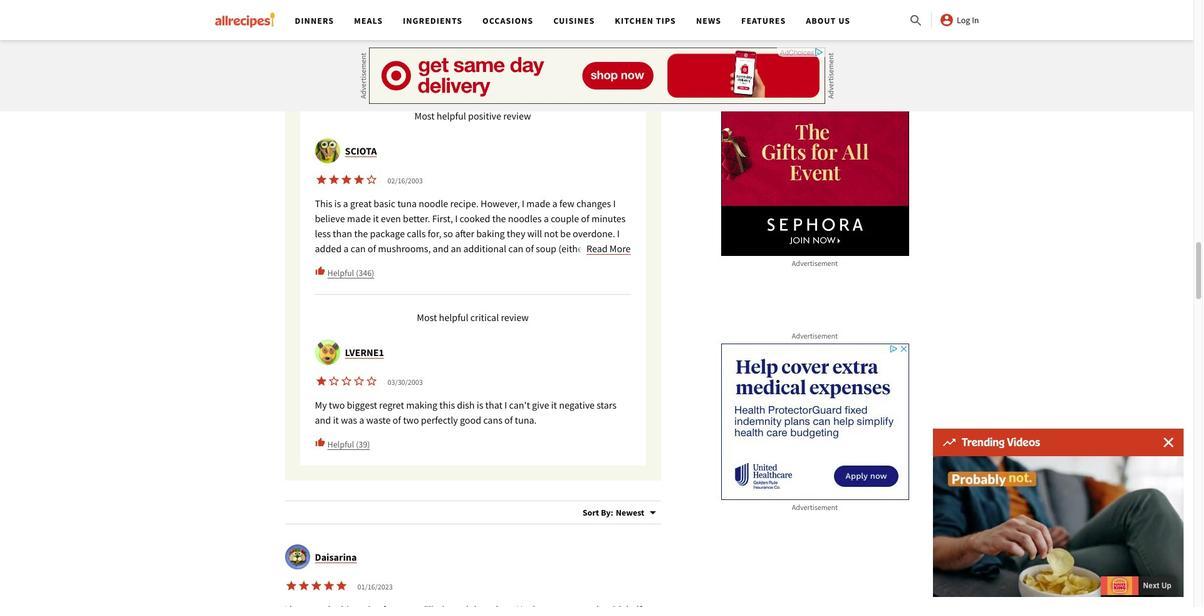 Task type: locate. For each thing, give the bounding box(es) containing it.
us
[[839, 15, 851, 26]]

kitchen tips
[[615, 15, 676, 26]]

video player application
[[933, 457, 1184, 598]]

can't
[[509, 399, 530, 412]]

about
[[806, 15, 836, 26]]

meals
[[354, 15, 383, 26]]

and
[[315, 414, 331, 427]]

2 helpful from the top
[[327, 439, 354, 450]]

it right 'give'
[[551, 399, 557, 412]]

good
[[460, 414, 481, 427]]

thumb up image
[[315, 438, 325, 448]]

a
[[359, 414, 364, 427]]

videos
[[1007, 436, 1040, 449]]

0 vertical spatial helpful
[[327, 267, 354, 279]]

two right "my"
[[329, 399, 345, 412]]

regret
[[379, 399, 404, 412]]

0 horizontal spatial it
[[333, 414, 339, 427]]

most left critical
[[417, 312, 437, 324]]

63
[[522, 42, 529, 51]]

my two biggest regret making this dish is that i can't give it negative stars and it was a waste of two perfectly good cans of tuna.
[[315, 399, 617, 427]]

log
[[957, 14, 970, 26]]

helpful (39)
[[327, 439, 370, 450]]

trending
[[962, 436, 1005, 449]]

that
[[485, 399, 503, 412]]

it right and
[[333, 414, 339, 427]]

1 vertical spatial helpful
[[439, 312, 469, 324]]

1 horizontal spatial two
[[403, 414, 419, 427]]

advertisement region
[[369, 48, 825, 104], [721, 100, 909, 256], [721, 344, 909, 501]]

0 vertical spatial two
[[329, 399, 345, 412]]

it
[[551, 399, 557, 412], [333, 414, 339, 427]]

1 horizontal spatial of
[[505, 414, 513, 427]]

1 vertical spatial two
[[403, 414, 419, 427]]

helpful
[[327, 267, 354, 279], [327, 439, 354, 450]]

1 vertical spatial helpful
[[327, 439, 354, 450]]

of down regret
[[393, 414, 401, 427]]

occasions link
[[483, 15, 533, 26]]

two down making
[[403, 414, 419, 427]]

review right positive
[[503, 110, 531, 122]]

read more button
[[577, 241, 631, 257]]

critical
[[471, 312, 499, 324]]

star outline image
[[365, 174, 378, 186], [327, 376, 340, 388], [340, 376, 353, 388], [353, 376, 365, 388], [365, 376, 378, 388]]

0 vertical spatial helpful
[[437, 110, 466, 122]]

helpful left critical
[[439, 312, 469, 324]]

helpful (346)
[[327, 267, 374, 279]]

read more
[[587, 243, 631, 255]]

star image
[[421, 16, 431, 26], [421, 67, 431, 77], [327, 174, 340, 186], [340, 174, 353, 186], [353, 174, 365, 186], [315, 376, 327, 388], [285, 581, 297, 593], [297, 581, 310, 593], [322, 581, 335, 593]]

helpful right thumb up icon
[[327, 439, 354, 450]]

most
[[415, 110, 435, 122], [417, 312, 437, 324]]

1 helpful from the top
[[327, 267, 354, 279]]

ingredients
[[403, 15, 463, 26]]

(39)
[[356, 439, 370, 450]]

helpful right thumb up image
[[327, 267, 354, 279]]

dish
[[457, 399, 475, 412]]

21
[[522, 54, 529, 63]]

286
[[522, 16, 533, 26]]

daisarina
[[315, 552, 357, 564]]

navigation
[[285, 0, 909, 40]]

2 of from the left
[[505, 414, 513, 427]]

helpful left positive
[[437, 110, 466, 122]]

sciota
[[345, 145, 377, 157]]

positive
[[468, 110, 501, 122]]

occasions
[[483, 15, 533, 26]]

features link
[[742, 15, 786, 26]]

1 vertical spatial review
[[501, 312, 529, 324]]

of
[[393, 414, 401, 427], [505, 414, 513, 427]]

0 horizontal spatial of
[[393, 414, 401, 427]]

thumb up image
[[315, 267, 325, 277]]

cuisines link
[[554, 15, 595, 26]]

account image
[[940, 13, 955, 28]]

this
[[440, 399, 455, 412]]

trending image
[[943, 439, 956, 447]]

01/16/2023
[[358, 583, 393, 592]]

1 horizontal spatial it
[[551, 399, 557, 412]]

of down "i"
[[505, 414, 513, 427]]

search image
[[909, 13, 924, 28]]

star image
[[421, 42, 431, 52], [421, 54, 431, 64], [315, 174, 327, 186], [310, 581, 322, 593], [335, 581, 348, 593]]

0 horizontal spatial two
[[329, 399, 345, 412]]

two
[[329, 399, 345, 412], [403, 414, 419, 427]]

by:
[[601, 508, 613, 519]]

5
[[413, 16, 417, 27]]

dinners link
[[295, 15, 334, 26]]

review right critical
[[501, 312, 529, 324]]

1 vertical spatial it
[[333, 414, 339, 427]]

review
[[503, 110, 531, 122], [501, 312, 529, 324]]

most down '1'
[[415, 110, 435, 122]]

helpful
[[437, 110, 466, 122], [439, 312, 469, 324]]

news
[[696, 15, 721, 26]]

review for most helpful positive review
[[503, 110, 531, 122]]

helpful (346) button
[[315, 267, 374, 280]]

helpful for positive
[[437, 110, 466, 122]]

lverne1 link
[[345, 347, 384, 359]]

1 vertical spatial most
[[417, 312, 437, 324]]

log in link
[[940, 13, 979, 28]]

0 vertical spatial review
[[503, 110, 531, 122]]

close image
[[1164, 438, 1174, 448]]

kitchen
[[615, 15, 654, 26]]

0 vertical spatial most
[[415, 110, 435, 122]]

0 vertical spatial it
[[551, 399, 557, 412]]

next up
[[1143, 582, 1172, 591]]

1 of from the left
[[393, 414, 401, 427]]

select a sort option element
[[616, 507, 661, 520]]



Task type: describe. For each thing, give the bounding box(es) containing it.
about us link
[[806, 15, 851, 26]]

ingredients link
[[403, 15, 463, 26]]

give
[[532, 399, 549, 412]]

home image
[[215, 13, 275, 28]]

meals link
[[354, 15, 383, 26]]

(346)
[[356, 267, 374, 279]]

biggest
[[347, 399, 377, 412]]

cans
[[483, 414, 503, 427]]

helpful for sciota
[[327, 267, 354, 279]]

was
[[341, 414, 357, 427]]

about us
[[806, 15, 851, 26]]

3
[[413, 41, 417, 52]]

stars
[[597, 399, 617, 412]]

most for most helpful critical review
[[417, 312, 437, 324]]

more
[[610, 243, 631, 255]]

helpful for lverne1
[[327, 439, 354, 450]]

trending videos
[[962, 436, 1040, 449]]

newest
[[616, 508, 645, 519]]

dinners
[[295, 15, 334, 26]]

kitchen tips link
[[615, 15, 676, 26]]

helpful for critical
[[439, 312, 469, 324]]

02/16/2003
[[388, 176, 423, 186]]

lverne1
[[345, 347, 384, 359]]

helpful (39) button
[[315, 438, 370, 451]]

1
[[413, 66, 417, 77]]

in
[[972, 14, 979, 26]]

03/30/2003
[[388, 378, 423, 388]]

negative
[[559, 399, 595, 412]]

waste
[[366, 414, 391, 427]]

read
[[587, 243, 608, 255]]

next
[[1143, 582, 1160, 591]]

perfectly
[[421, 414, 458, 427]]

2
[[413, 53, 417, 65]]

log in
[[957, 14, 979, 26]]

tips
[[656, 15, 676, 26]]

is
[[477, 399, 483, 412]]

features
[[742, 15, 786, 26]]

sciota link
[[345, 145, 377, 157]]

cuisines
[[554, 15, 595, 26]]

my
[[315, 399, 327, 412]]

up
[[1162, 582, 1172, 591]]

review for most helpful critical review
[[501, 312, 529, 324]]

i
[[505, 399, 507, 412]]

most for most helpful positive review
[[415, 110, 435, 122]]

tuna.
[[515, 414, 537, 427]]

sort by: newest
[[583, 508, 645, 519]]

daisarina link
[[315, 552, 357, 564]]

news link
[[696, 15, 721, 26]]

most helpful positive review
[[415, 110, 531, 122]]

making
[[406, 399, 438, 412]]

19
[[522, 67, 529, 76]]

navigation containing dinners
[[285, 0, 909, 40]]

sort
[[583, 508, 599, 519]]

most helpful critical review
[[417, 312, 529, 324]]



Task type: vqa. For each thing, say whether or not it's contained in the screenshot.
Protein
no



